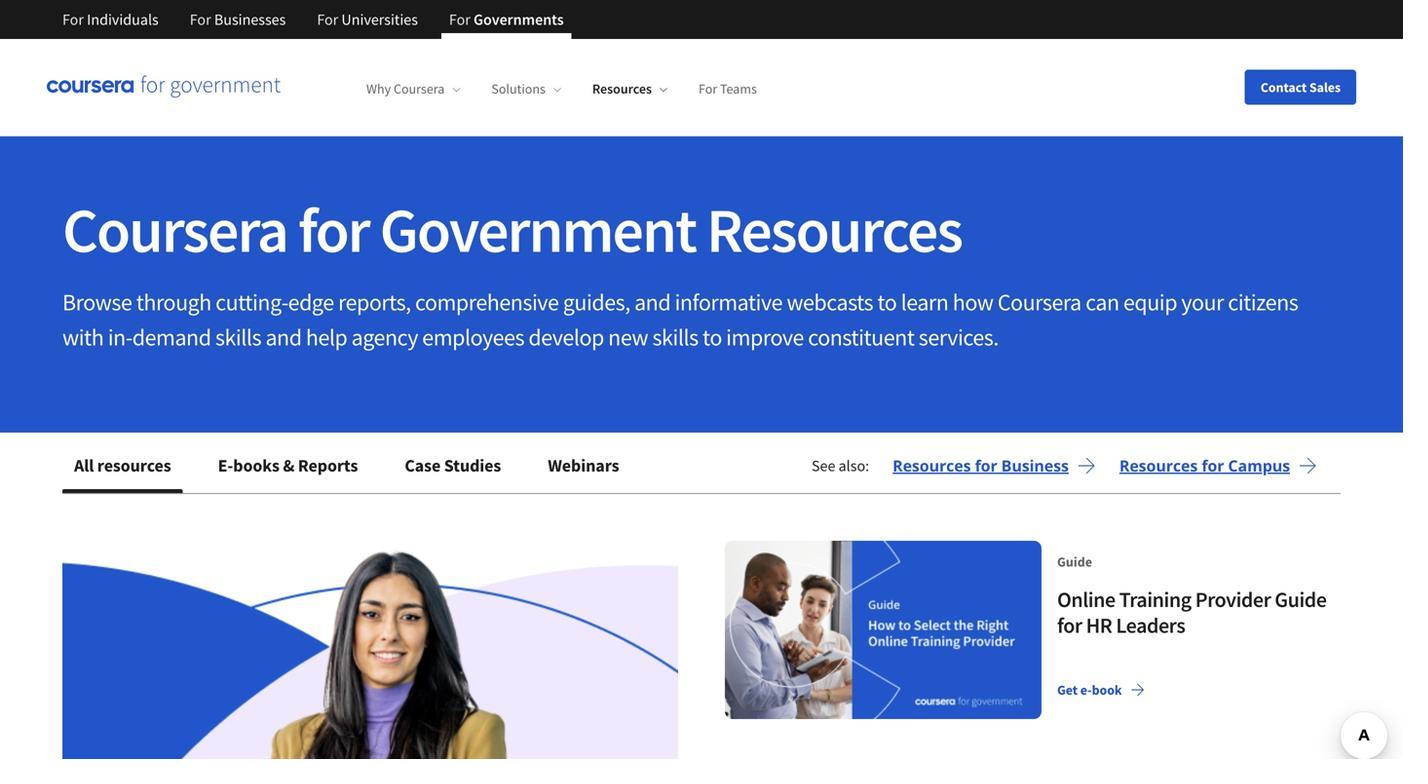 Task type: locate. For each thing, give the bounding box(es) containing it.
and up new
[[634, 287, 671, 317]]

new
[[608, 323, 648, 352]]

help
[[306, 323, 347, 352]]

all resources
[[74, 455, 171, 476]]

why coursera
[[366, 80, 445, 98]]

browse
[[62, 287, 132, 317]]

agency
[[351, 323, 418, 352]]

0 horizontal spatial guide
[[1057, 553, 1092, 570]]

why
[[366, 80, 391, 98]]

contact
[[1261, 78, 1307, 96]]

how
[[953, 287, 993, 317]]

1 horizontal spatial and
[[634, 287, 671, 317]]

tab list containing all resources
[[62, 442, 654, 493]]

cutting-
[[215, 287, 288, 317]]

hr
[[1086, 612, 1112, 639]]

coursera for government resources
[[62, 190, 962, 269]]

1 horizontal spatial coursera
[[394, 80, 445, 98]]

for left governments
[[449, 10, 470, 29]]

with
[[62, 323, 104, 352]]

edge
[[288, 287, 334, 317]]

businesses
[[214, 10, 286, 29]]

see also:
[[812, 456, 869, 475]]

all
[[74, 455, 94, 476]]

guide up online
[[1057, 553, 1092, 570]]

skills right new
[[652, 323, 698, 352]]

for left individuals
[[62, 10, 84, 29]]

skills down the cutting-
[[215, 323, 261, 352]]

training
[[1119, 586, 1191, 613]]

resources
[[592, 80, 652, 98], [706, 190, 962, 269], [893, 455, 971, 476], [1119, 455, 1198, 476]]

skills
[[215, 323, 261, 352], [652, 323, 698, 352]]

to down informative
[[703, 323, 722, 352]]

resources for campus link
[[1119, 454, 1317, 477]]

case studies link
[[393, 442, 513, 489]]

demand
[[132, 323, 211, 352]]

governments
[[474, 10, 564, 29]]

improve
[[726, 323, 804, 352]]

government
[[380, 190, 696, 269]]

get
[[1057, 681, 1078, 698]]

develop
[[528, 323, 604, 352]]

get e-book button
[[1049, 672, 1153, 707]]

contact sales
[[1261, 78, 1341, 96]]

informative
[[675, 287, 782, 317]]

banner navigation
[[47, 0, 579, 39]]

for for business
[[975, 455, 997, 476]]

for for governments
[[449, 10, 470, 29]]

for for universities
[[317, 10, 338, 29]]

for left "universities" on the left of page
[[317, 10, 338, 29]]

business
[[1001, 455, 1069, 476]]

0 vertical spatial guide
[[1057, 553, 1092, 570]]

resources for business
[[893, 455, 1069, 476]]

0 horizontal spatial to
[[703, 323, 722, 352]]

coursera right why
[[394, 80, 445, 98]]

0 horizontal spatial and
[[265, 323, 302, 352]]

e-
[[218, 455, 233, 476]]

employees
[[422, 323, 524, 352]]

for left teams
[[699, 80, 717, 98]]

online training provider guide for hr leaders
[[1057, 586, 1327, 639]]

1 vertical spatial guide
[[1275, 586, 1327, 613]]

books
[[233, 455, 280, 476]]

guide right provider
[[1275, 586, 1327, 613]]

coursera
[[394, 80, 445, 98], [62, 190, 287, 269], [998, 287, 1081, 317]]

comprehensive
[[415, 287, 559, 317]]

resources for business link
[[893, 454, 1096, 477]]

services.
[[919, 323, 999, 352]]

through
[[136, 287, 211, 317]]

1 vertical spatial coursera
[[62, 190, 287, 269]]

2 horizontal spatial coursera
[[998, 287, 1081, 317]]

0 horizontal spatial skills
[[215, 323, 261, 352]]

coursera left can
[[998, 287, 1081, 317]]

1 horizontal spatial skills
[[652, 323, 698, 352]]

to left learn
[[877, 287, 897, 317]]

resources for resources for business
[[893, 455, 971, 476]]

your
[[1181, 287, 1224, 317]]

tab list
[[62, 442, 654, 493]]

for left the campus
[[1202, 455, 1224, 476]]

0 vertical spatial to
[[877, 287, 897, 317]]

to
[[877, 287, 897, 317], [703, 323, 722, 352]]

equip
[[1123, 287, 1177, 317]]

for left business
[[975, 455, 997, 476]]

reports
[[298, 455, 358, 476]]

for
[[62, 10, 84, 29], [190, 10, 211, 29], [317, 10, 338, 29], [449, 10, 470, 29], [699, 80, 717, 98]]

1 horizontal spatial guide
[[1275, 586, 1327, 613]]

in-
[[108, 323, 132, 352]]

also:
[[839, 456, 869, 475]]

for inside online training provider guide for hr leaders
[[1057, 612, 1082, 639]]

0 horizontal spatial coursera
[[62, 190, 287, 269]]

for individuals
[[62, 10, 159, 29]]

and left 'help'
[[265, 323, 302, 352]]

0 vertical spatial coursera
[[394, 80, 445, 98]]

webinars
[[548, 455, 619, 476]]

guide
[[1057, 553, 1092, 570], [1275, 586, 1327, 613]]

and
[[634, 287, 671, 317], [265, 323, 302, 352]]

resources for campus
[[1119, 455, 1290, 476]]

2 vertical spatial coursera
[[998, 287, 1081, 317]]

for up edge
[[298, 190, 369, 269]]

1 vertical spatial and
[[265, 323, 302, 352]]

sales
[[1309, 78, 1341, 96]]

for left businesses
[[190, 10, 211, 29]]

coursera up through
[[62, 190, 287, 269]]

for left hr
[[1057, 612, 1082, 639]]

for
[[298, 190, 369, 269], [975, 455, 997, 476], [1202, 455, 1224, 476], [1057, 612, 1082, 639]]

constituent
[[808, 323, 914, 352]]

1 vertical spatial to
[[703, 323, 722, 352]]



Task type: vqa. For each thing, say whether or not it's contained in the screenshot.
Contact Sales button
yes



Task type: describe. For each thing, give the bounding box(es) containing it.
resources
[[97, 455, 171, 476]]

&
[[283, 455, 295, 476]]

leaders
[[1116, 612, 1185, 639]]

see
[[812, 456, 835, 475]]

why coursera link
[[366, 80, 460, 98]]

guide inside online training provider guide for hr leaders
[[1275, 586, 1327, 613]]

id58504 jobskillsreport resourcetile 312x176 2x-1 image
[[62, 541, 678, 759]]

learn
[[901, 287, 948, 317]]

for for businesses
[[190, 10, 211, 29]]

for for government
[[298, 190, 369, 269]]

guides,
[[563, 287, 630, 317]]

1 skills from the left
[[215, 323, 261, 352]]

0 vertical spatial and
[[634, 287, 671, 317]]

for governments
[[449, 10, 564, 29]]

contact sales button
[[1245, 70, 1356, 105]]

2 skills from the left
[[652, 323, 698, 352]]

reports,
[[338, 287, 411, 317]]

case studies
[[405, 455, 501, 476]]

for for individuals
[[62, 10, 84, 29]]

universities
[[341, 10, 418, 29]]

resources for resources for campus
[[1119, 455, 1198, 476]]

for teams
[[699, 80, 757, 98]]

for teams link
[[699, 80, 757, 98]]

resources for resources link
[[592, 80, 652, 98]]

studies
[[444, 455, 501, 476]]

online
[[1057, 586, 1115, 613]]

resources link
[[592, 80, 667, 98]]

1 horizontal spatial to
[[877, 287, 897, 317]]

get e-book
[[1057, 681, 1122, 698]]

can
[[1086, 287, 1119, 317]]

e-books & reports link
[[206, 442, 370, 489]]

provider
[[1195, 586, 1271, 613]]

all resources link
[[62, 442, 183, 489]]

teams
[[720, 80, 757, 98]]

for businesses
[[190, 10, 286, 29]]

for universities
[[317, 10, 418, 29]]

e-
[[1080, 681, 1092, 698]]

solutions
[[491, 80, 546, 98]]

case
[[405, 455, 441, 476]]

campus
[[1228, 455, 1290, 476]]

browse through cutting-edge reports, comprehensive guides, and informative webcasts to learn how coursera can equip your citizens with in-demand skills and help agency employees develop new skills to improve constituent services.
[[62, 287, 1298, 352]]

coursera for government image
[[47, 76, 281, 99]]

coursera inside browse through cutting-edge reports, comprehensive guides, and informative webcasts to learn how coursera can equip your citizens with in-demand skills and help agency employees develop new skills to improve constituent services.
[[998, 287, 1081, 317]]

webinars link
[[536, 442, 631, 489]]

for for campus
[[1202, 455, 1224, 476]]

citizens
[[1228, 287, 1298, 317]]

e-books & reports
[[218, 455, 358, 476]]

book
[[1092, 681, 1122, 698]]

individuals
[[87, 10, 159, 29]]

solutions link
[[491, 80, 561, 98]]

webcasts
[[787, 287, 873, 317]]



